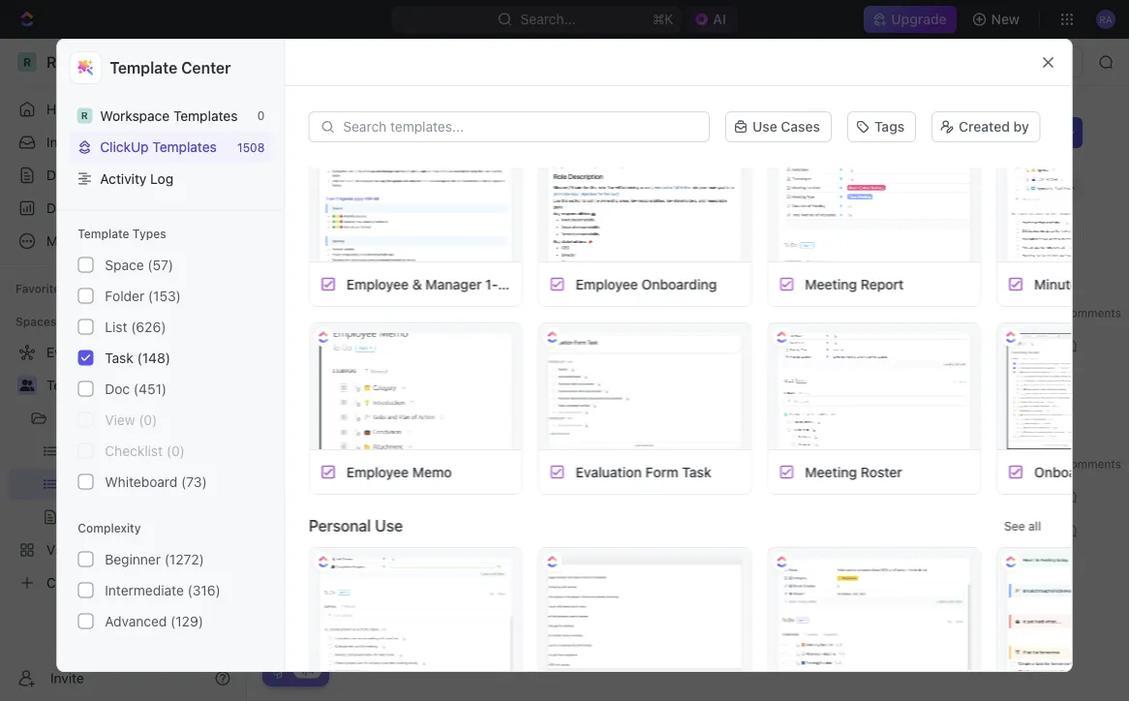 Task type: describe. For each thing, give the bounding box(es) containing it.
task right created
[[1019, 124, 1048, 140]]

favorites button
[[8, 277, 74, 300]]

task up the doc
[[105, 350, 133, 366]]

1 horizontal spatial 1
[[417, 275, 423, 288]]

personal use
[[308, 517, 403, 535]]

search button
[[797, 174, 873, 202]]

employee for employee & manager 1-on-1
[[346, 276, 408, 292]]

1 horizontal spatial onboarding
[[1034, 464, 1110, 480]]

log
[[150, 171, 174, 187]]

(0) for checklist (0)
[[166, 443, 185, 459]]

in progress
[[317, 275, 395, 288]]

team space inside tree
[[47, 377, 123, 393]]

form
[[645, 464, 678, 480]]

task 3 link
[[343, 482, 629, 511]]

list (626)
[[105, 319, 166, 335]]

pre-meeting preparation
[[348, 522, 506, 538]]

of
[[1089, 276, 1102, 292]]

upgrade
[[892, 11, 947, 27]]

board link
[[315, 174, 357, 202]]

use cases button
[[718, 109, 840, 144]]

hide inside button
[[882, 228, 908, 242]]

employee onboarding
[[576, 276, 717, 292]]

use cases
[[753, 119, 821, 135]]

do
[[336, 426, 354, 439]]

&
[[412, 276, 422, 292]]

beginner (1272)
[[105, 551, 204, 567]]

tags button
[[848, 111, 917, 142]]

tags button
[[840, 109, 924, 144]]

types
[[133, 227, 166, 241]]

project
[[294, 116, 381, 148]]

manager
[[425, 276, 481, 292]]

list for list (626)
[[105, 319, 127, 335]]

meeting for meeting roster
[[805, 464, 857, 480]]

0 vertical spatial space
[[320, 54, 359, 70]]

whiteboard (73)
[[105, 474, 207, 490]]

dashboards
[[47, 200, 122, 216]]

0
[[257, 109, 265, 122]]

doc
[[105, 381, 130, 397]]

checklist (0)
[[105, 443, 185, 459]]

2 vertical spatial meeting
[[376, 522, 428, 538]]

view
[[105, 412, 135, 428]]

folder (153)
[[105, 288, 181, 304]]

inbox
[[47, 134, 80, 150]]

doc (451)
[[105, 381, 167, 397]]

2 horizontal spatial 1
[[520, 276, 526, 292]]

team for the bottom team space link
[[47, 377, 80, 393]]

(73)
[[181, 474, 207, 490]]

(129)
[[171, 613, 203, 629]]

space (57)
[[105, 257, 173, 273]]

name
[[488, 337, 523, 353]]

calendar link
[[448, 174, 509, 202]]

memo
[[412, 464, 452, 480]]

Advanced (129) checkbox
[[78, 614, 93, 629]]

2
[[376, 426, 383, 439]]

search
[[823, 180, 867, 196]]

report
[[861, 276, 904, 292]]

(1272)
[[164, 551, 204, 567]]

activity log button
[[69, 163, 273, 194]]

project
[[439, 337, 485, 353]]

meeting for meeting report
[[805, 276, 857, 292]]

(153)
[[148, 288, 181, 304]]

ch
[[1113, 464, 1130, 480]]

created by button
[[932, 111, 1041, 142]]

upgrade link
[[865, 6, 957, 33]]

intermediate
[[105, 582, 184, 598]]

inbox link
[[8, 127, 238, 158]]

to do
[[317, 426, 354, 439]]

templates for clickup templates
[[152, 139, 217, 155]]

on-
[[498, 276, 520, 292]]

assignees
[[712, 228, 769, 242]]

(451)
[[134, 381, 167, 397]]

Intermediate (316) checkbox
[[78, 583, 93, 598]]

advanced (129)
[[105, 613, 203, 629]]

projects
[[58, 410, 109, 426]]

new button
[[965, 4, 1032, 35]]

meeting report
[[805, 276, 904, 292]]

Search tasks... text field
[[919, 220, 1083, 249]]

list link
[[389, 174, 416, 202]]

workspace
[[100, 108, 170, 124]]

task 3
[[348, 488, 389, 504]]

templates for workspace templates
[[173, 108, 238, 124]]

team for top team space link
[[283, 54, 317, 70]]

mee
[[1106, 276, 1130, 292]]

intermediate (316)
[[105, 582, 221, 598]]

created by
[[959, 119, 1030, 135]]

calendar
[[452, 180, 509, 196]]

with
[[409, 337, 436, 353]]

customize button
[[940, 174, 1039, 202]]

invite
[[50, 670, 84, 686]]

1/4
[[300, 665, 315, 676]]

task left '3'
[[348, 488, 377, 504]]

home
[[47, 101, 84, 117]]

(626)
[[131, 319, 166, 335]]

automations
[[963, 54, 1044, 70]]

assignees button
[[688, 223, 769, 247]]

minutes of mee
[[1034, 276, 1130, 292]]

0 vertical spatial onboarding
[[641, 276, 717, 292]]

employee & manager 1-on-1
[[346, 276, 526, 292]]

task down the up
[[376, 371, 405, 387]]



Task type: vqa. For each thing, say whether or not it's contained in the screenshot.
top Beauty
no



Task type: locate. For each thing, give the bounding box(es) containing it.
template types
[[78, 227, 166, 241]]

project 1
[[294, 116, 405, 148]]

preparation
[[431, 522, 506, 538]]

task down "pre-meeting preparation"
[[376, 556, 405, 572]]

0 horizontal spatial 1
[[386, 116, 399, 148]]

template center
[[110, 59, 231, 77]]

clickup templates
[[100, 139, 217, 155]]

0 vertical spatial template
[[110, 59, 177, 77]]

list down folder
[[105, 319, 127, 335]]

1 vertical spatial meeting
[[805, 464, 857, 480]]

1 vertical spatial space
[[105, 257, 144, 273]]

board
[[319, 180, 357, 196]]

add
[[990, 124, 1015, 140], [476, 275, 499, 288], [348, 371, 373, 387], [348, 556, 373, 572]]

1 vertical spatial templates
[[152, 139, 217, 155]]

tree containing team space
[[8, 337, 238, 599]]

use inside button
[[753, 119, 778, 135]]

0 horizontal spatial (0)
[[139, 412, 157, 428]]

1 vertical spatial team
[[47, 377, 80, 393]]

0 vertical spatial templates
[[173, 108, 238, 124]]

1 vertical spatial team space
[[47, 377, 123, 393]]

roster
[[861, 464, 902, 480]]

template down dashboards link
[[78, 227, 129, 241]]

onboarding down the 'assignees' button
[[641, 276, 717, 292]]

meeting
[[805, 276, 857, 292], [805, 464, 857, 480], [376, 522, 428, 538]]

2 vertical spatial space
[[84, 377, 123, 393]]

task (148)
[[105, 350, 170, 366]]

0 vertical spatial list
[[393, 180, 416, 196]]

see all button
[[996, 514, 1049, 538]]

1 horizontal spatial team
[[283, 54, 317, 70]]

0 vertical spatial meeting
[[805, 276, 857, 292]]

None checkbox
[[78, 288, 93, 304], [78, 319, 93, 335], [78, 350, 93, 366], [78, 381, 93, 397], [78, 474, 93, 490], [78, 288, 93, 304], [78, 319, 93, 335], [78, 350, 93, 366], [78, 381, 93, 397], [78, 474, 93, 490]]

(0) up (73)
[[166, 443, 185, 459]]

Search templates... text field
[[343, 119, 699, 135]]

1 vertical spatial (0)
[[166, 443, 185, 459]]

1 horizontal spatial team space
[[283, 54, 359, 70]]

team space up projects
[[47, 377, 123, 393]]

onboarding checklist button image
[[270, 664, 286, 679]]

templates
[[173, 108, 238, 124], [152, 139, 217, 155]]

clickup
[[100, 139, 149, 155]]

cases
[[781, 119, 821, 135]]

0 vertical spatial use
[[753, 119, 778, 135]]

progress
[[332, 275, 395, 288]]

hide down hide dropdown button
[[882, 228, 908, 242]]

task right form at the right of page
[[682, 464, 711, 480]]

team space link up 0
[[259, 50, 364, 74]]

template for template types
[[78, 227, 129, 241]]

space
[[320, 54, 359, 70], [105, 257, 144, 273], [84, 377, 123, 393]]

spaces
[[16, 315, 57, 328]]

1508
[[237, 140, 265, 154]]

1 vertical spatial onboarding
[[1034, 464, 1110, 480]]

pre-meeting preparation link
[[343, 516, 629, 544]]

onboarding checklist button element
[[270, 664, 286, 679]]

space up the project
[[320, 54, 359, 70]]

advanced
[[105, 613, 167, 629]]

1 left manager
[[417, 275, 423, 288]]

0 horizontal spatial onboarding
[[641, 276, 717, 292]]

None checkbox
[[78, 257, 93, 273], [78, 412, 93, 428], [78, 443, 93, 459], [78, 257, 93, 273], [78, 412, 93, 428], [78, 443, 93, 459]]

1 vertical spatial hide
[[882, 228, 908, 242]]

use down '3'
[[375, 517, 403, 535]]

0 vertical spatial (0)
[[139, 412, 157, 428]]

employee for employee onboarding
[[576, 276, 638, 292]]

list
[[393, 180, 416, 196], [105, 319, 127, 335]]

activity log
[[100, 171, 174, 187]]

template
[[110, 59, 177, 77], [78, 227, 129, 241]]

employee memo
[[346, 464, 452, 480]]

hide inside dropdown button
[[900, 180, 930, 196]]

team space
[[283, 54, 359, 70], [47, 377, 123, 393]]

meeting left report
[[805, 276, 857, 292]]

‎come
[[348, 337, 385, 353]]

in
[[317, 275, 329, 288]]

use cases button
[[726, 111, 832, 142]]

1 vertical spatial list
[[105, 319, 127, 335]]

1 horizontal spatial list
[[393, 180, 416, 196]]

team space link down task (148)
[[47, 370, 234, 401]]

projects link
[[58, 403, 184, 434]]

0 vertical spatial hide
[[900, 180, 930, 196]]

tree inside sidebar navigation
[[8, 337, 238, 599]]

tags
[[875, 119, 905, 135]]

list right "board"
[[393, 180, 416, 196]]

created by button
[[924, 109, 1049, 144]]

all
[[1028, 519, 1041, 533]]

1
[[386, 116, 399, 148], [417, 275, 423, 288], [520, 276, 526, 292]]

docs link
[[8, 160, 238, 191]]

team right 'user group' icon at bottom left
[[47, 377, 80, 393]]

hide button
[[877, 174, 936, 202]]

0 horizontal spatial team space
[[47, 377, 123, 393]]

space up projects link on the left
[[84, 377, 123, 393]]

team inside tree
[[47, 377, 80, 393]]

employee for employee memo
[[346, 464, 408, 480]]

dashboards link
[[8, 193, 238, 224]]

1 horizontal spatial use
[[753, 119, 778, 135]]

meeting left roster
[[805, 464, 857, 480]]

1-
[[485, 276, 498, 292]]

0 horizontal spatial use
[[375, 517, 403, 535]]

list for list
[[393, 180, 416, 196]]

pre-
[[348, 522, 376, 538]]

space down template types
[[105, 257, 144, 273]]

add task
[[990, 124, 1048, 140], [476, 275, 528, 288], [348, 371, 405, 387], [348, 556, 405, 572]]

minutes
[[1034, 276, 1085, 292]]

up
[[389, 337, 405, 353]]

ruby andersonn's workspace, , element
[[77, 108, 92, 123]]

complexity
[[78, 522, 141, 535]]

view (0)
[[105, 412, 157, 428]]

task right 1-
[[502, 275, 528, 288]]

0 horizontal spatial team
[[47, 377, 80, 393]]

tree
[[8, 337, 238, 599]]

0 horizontal spatial team space link
[[47, 370, 234, 401]]

workspace templates
[[100, 108, 238, 124]]

team
[[283, 54, 317, 70], [47, 377, 80, 393]]

user group image
[[20, 380, 34, 391]]

1 vertical spatial template
[[78, 227, 129, 241]]

new
[[992, 11, 1020, 27]]

1 horizontal spatial (0)
[[166, 443, 185, 459]]

hide up hide button
[[900, 180, 930, 196]]

to
[[317, 426, 333, 439]]

0 vertical spatial team space
[[283, 54, 359, 70]]

see all
[[1004, 519, 1041, 533]]

templates down center
[[173, 108, 238, 124]]

meeting roster
[[805, 464, 902, 480]]

center
[[181, 59, 231, 77]]

0 vertical spatial team
[[283, 54, 317, 70]]

checklist
[[105, 443, 163, 459]]

add task button
[[978, 117, 1060, 148], [453, 270, 535, 293], [339, 368, 413, 391], [339, 553, 413, 576]]

template up home link
[[110, 59, 177, 77]]

(0) right view
[[139, 412, 157, 428]]

created
[[959, 119, 1010, 135]]

sidebar navigation
[[0, 39, 247, 701]]

1 right the project
[[386, 116, 399, 148]]

‎come up with project name
[[348, 337, 523, 353]]

(316)
[[188, 582, 221, 598]]

1 vertical spatial team space link
[[47, 370, 234, 401]]

3
[[381, 488, 389, 504]]

onboarding ch
[[1034, 464, 1130, 480]]

(148)
[[137, 350, 170, 366]]

template for template center
[[110, 59, 177, 77]]

team space up the project
[[283, 54, 359, 70]]

1 horizontal spatial team space link
[[259, 50, 364, 74]]

by
[[1014, 119, 1030, 135]]

space inside tree
[[84, 377, 123, 393]]

⌘k
[[653, 11, 674, 27]]

0 vertical spatial team space link
[[259, 50, 364, 74]]

use left cases
[[753, 119, 778, 135]]

folder
[[105, 288, 145, 304]]

onboarding left ch in the right of the page
[[1034, 464, 1110, 480]]

1 right 1-
[[520, 276, 526, 292]]

team space link
[[259, 50, 364, 74], [47, 370, 234, 401]]

1 vertical spatial use
[[375, 517, 403, 535]]

Beginner (1272) checkbox
[[78, 552, 93, 567]]

templates up activity log button at the left top of the page
[[152, 139, 217, 155]]

personal
[[308, 517, 371, 535]]

team up the project
[[283, 54, 317, 70]]

0 horizontal spatial list
[[105, 319, 127, 335]]

r
[[81, 110, 88, 121]]

(0) for view (0)
[[139, 412, 157, 428]]

meeting down '3'
[[376, 522, 428, 538]]



